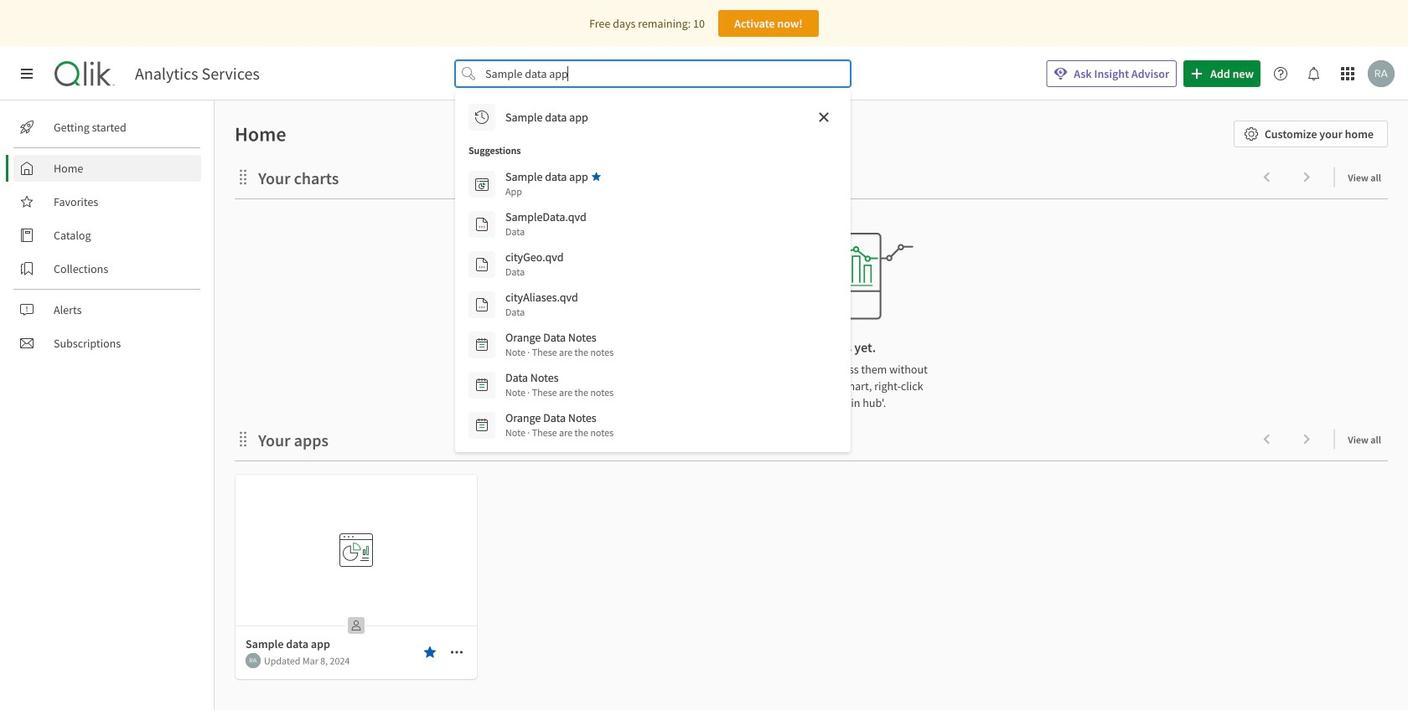 Task type: vqa. For each thing, say whether or not it's contained in the screenshot.
Move collection image
yes



Task type: describe. For each thing, give the bounding box(es) containing it.
move collection image
[[235, 431, 251, 448]]



Task type: locate. For each thing, give the bounding box(es) containing it.
analytics services element
[[135, 64, 260, 84]]

1 vertical spatial ruby anderson image
[[246, 654, 261, 669]]

Search for content text field
[[482, 60, 824, 87]]

0 horizontal spatial ruby anderson image
[[246, 654, 261, 669]]

more actions image
[[450, 646, 463, 660]]

ruby anderson element
[[246, 654, 261, 669]]

remove from favorites image
[[423, 646, 437, 660]]

main content
[[208, 101, 1408, 711]]

0 vertical spatial ruby anderson image
[[1368, 60, 1395, 87]]

move collection image
[[235, 169, 251, 186]]

1 horizontal spatial ruby anderson image
[[1368, 60, 1395, 87]]

ruby anderson image
[[1368, 60, 1395, 87], [246, 654, 261, 669]]

close sidebar menu image
[[20, 67, 34, 80]]

navigation pane element
[[0, 107, 214, 364]]



